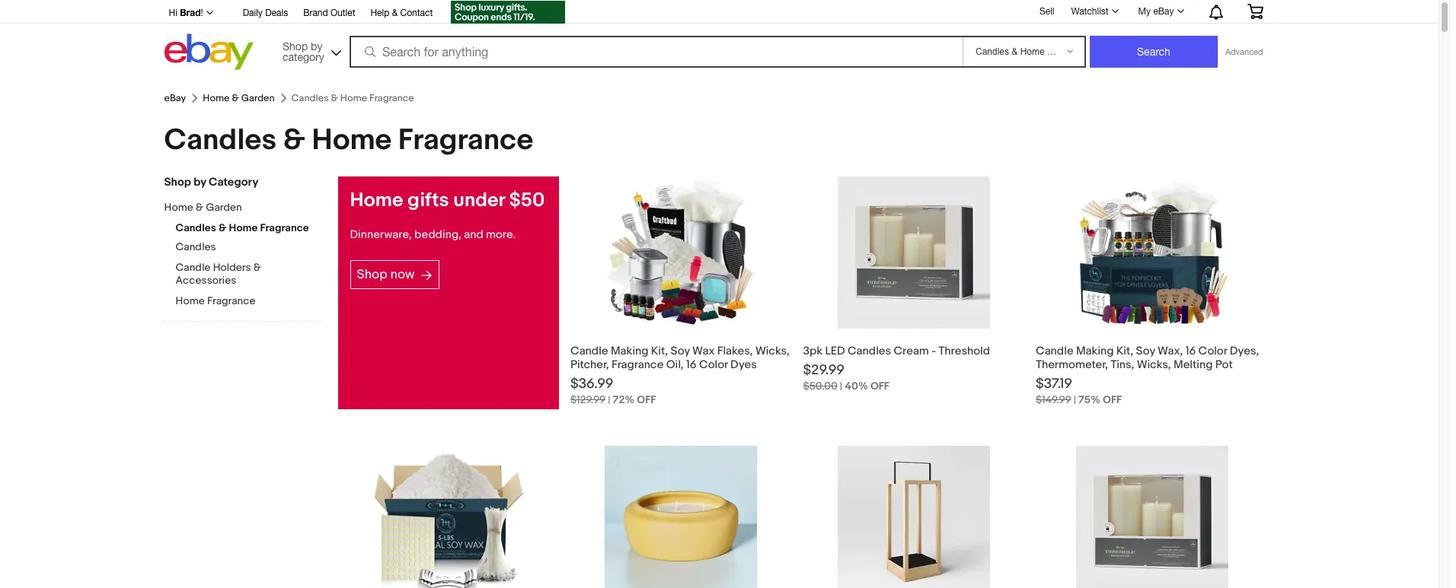 Task type: describe. For each thing, give the bounding box(es) containing it.
soy for $37.19
[[1136, 344, 1155, 359]]

shop for shop by category
[[164, 175, 191, 190]]

brand outlet
[[303, 8, 355, 18]]

shop by category button
[[276, 34, 344, 67]]

72%
[[613, 394, 635, 407]]

| inside 3pk led candles cream - threshold $29.99 $50.00 | 40% off
[[840, 380, 843, 393]]

threshold
[[939, 344, 990, 359]]

your shopping cart image
[[1247, 4, 1264, 19]]

fragrance inside "candle making kit, soy wax flakes, wicks, pitcher, fragrance oil, 16 color dyes $36.99 $129.99 | 72% off"
[[612, 358, 664, 373]]

0 vertical spatial 3pk led candles cream - threshold image
[[838, 177, 990, 329]]

& for home & garden candles & home fragrance candles candle holders & accessories home fragrance
[[196, 201, 203, 214]]

holders
[[213, 261, 251, 274]]

my ebay
[[1139, 6, 1174, 17]]

account navigation
[[160, 0, 1275, 26]]

colored ceramic golden hour 5-wick jar candle gold 40oz - hearth & hand with image
[[605, 446, 757, 589]]

$149.99
[[1036, 394, 1072, 407]]

& for home & garden
[[232, 92, 239, 104]]

now
[[390, 267, 415, 283]]

candle inside home & garden candles & home fragrance candles candle holders & accessories home fragrance
[[176, 261, 211, 274]]

$50.00 text field
[[803, 380, 838, 393]]

get the coupon image
[[451, 1, 565, 24]]

home fragrance link
[[176, 295, 320, 309]]

by for category
[[311, 40, 323, 52]]

wicks, inside candle making kit, soy wax, 16 color dyes, thermometer, tins, wicks, melting pot $37.19 $149.99 | 75% off
[[1137, 358, 1171, 373]]

watchlist link
[[1063, 2, 1126, 21]]

dyes
[[731, 358, 757, 373]]

melting
[[1174, 358, 1213, 373]]

off for $36.99
[[637, 394, 656, 407]]

under
[[454, 189, 505, 213]]

candle for $37.19
[[1036, 344, 1074, 359]]

shop by category
[[164, 175, 259, 190]]

candle making kit, soy wax flakes, wicks, pitcher, fragrance oil, 16 color dyes image
[[605, 177, 757, 329]]

daily deals link
[[243, 5, 288, 22]]

my ebay link
[[1130, 2, 1191, 21]]

3pk
[[803, 344, 823, 359]]

by for category
[[194, 175, 206, 190]]

watchlist
[[1071, 6, 1109, 17]]

natural soy wax flakes & candle making kit wicks centering tools & more supplies image
[[372, 446, 525, 589]]

daily deals
[[243, 8, 288, 18]]

$36.99
[[571, 376, 614, 393]]

candles up accessories
[[176, 241, 216, 254]]

none submit inside shop by category banner
[[1090, 36, 1218, 68]]

category
[[283, 51, 324, 63]]

shop for shop by category
[[283, 40, 308, 52]]

contact
[[400, 8, 433, 18]]

1 horizontal spatial 3pk led candles cream - threshold image
[[1076, 446, 1229, 589]]

1 vertical spatial ebay
[[164, 92, 186, 104]]

fragrance up under at the left of page
[[398, 123, 534, 158]]

color inside candle making kit, soy wax, 16 color dyes, thermometer, tins, wicks, melting pot $37.19 $149.99 | 75% off
[[1199, 344, 1228, 359]]

making for $37.19
[[1076, 344, 1114, 359]]

| for $36.99
[[608, 394, 611, 407]]

-
[[932, 344, 936, 359]]

home gifts under $50
[[350, 189, 545, 213]]

shop now link
[[350, 260, 440, 289]]

deals
[[265, 8, 288, 18]]

garden for home & garden candles & home fragrance candles candle holders & accessories home fragrance
[[206, 201, 242, 214]]

brad
[[180, 7, 201, 18]]

help
[[371, 8, 390, 18]]

& for help & contact
[[392, 8, 398, 18]]

shop for shop now
[[357, 267, 388, 283]]

1 vertical spatial home & garden link
[[164, 201, 309, 216]]

color inside "candle making kit, soy wax flakes, wicks, pitcher, fragrance oil, 16 color dyes $36.99 $129.99 | 72% off"
[[699, 358, 728, 373]]

home & garden candles & home fragrance candles candle holders & accessories home fragrance
[[164, 201, 309, 308]]

category
[[209, 175, 259, 190]]

candles up shop by category
[[164, 123, 277, 158]]

sell
[[1040, 6, 1055, 16]]

bedding,
[[414, 228, 462, 242]]

0 vertical spatial home & garden link
[[203, 92, 275, 104]]

75%
[[1079, 394, 1101, 407]]

ebay link
[[164, 92, 186, 104]]

shop by category
[[283, 40, 324, 63]]

$29.99
[[803, 363, 845, 379]]

soy for $36.99
[[671, 344, 690, 359]]

hi brad !
[[169, 7, 203, 18]]

| for $37.19
[[1074, 394, 1076, 407]]

$50.00
[[803, 380, 838, 393]]

daily
[[243, 8, 263, 18]]

candles down shop by category
[[176, 222, 216, 235]]

candle holders & accessories link
[[176, 261, 320, 289]]



Task type: vqa. For each thing, say whether or not it's contained in the screenshot.
Transformers
no



Task type: locate. For each thing, give the bounding box(es) containing it.
color left dyes
[[699, 358, 728, 373]]

ebay right my
[[1154, 6, 1174, 17]]

& for candles & home fragrance
[[283, 123, 305, 158]]

making right pitcher,
[[611, 344, 649, 359]]

1 horizontal spatial by
[[311, 40, 323, 52]]

1 horizontal spatial |
[[840, 380, 843, 393]]

home gifts under $50 dinnerware, bedding, and more. element
[[332, 158, 1275, 589]]

| left the 40%
[[840, 380, 843, 393]]

hi
[[169, 8, 177, 18]]

0 horizontal spatial soy
[[671, 344, 690, 359]]

off right 75%
[[1103, 394, 1122, 407]]

0 vertical spatial garden
[[241, 92, 275, 104]]

2 horizontal spatial candle
[[1036, 344, 1074, 359]]

$37.19
[[1036, 376, 1073, 393]]

!
[[201, 8, 203, 18]]

tins,
[[1111, 358, 1135, 373]]

shop left category
[[164, 175, 191, 190]]

40%
[[845, 380, 868, 393]]

help & contact link
[[371, 5, 433, 22]]

making up 75%
[[1076, 344, 1114, 359]]

| inside "candle making kit, soy wax flakes, wicks, pitcher, fragrance oil, 16 color dyes $36.99 $129.99 | 72% off"
[[608, 394, 611, 407]]

1 horizontal spatial ebay
[[1154, 6, 1174, 17]]

more.
[[486, 228, 516, 242]]

candle inside candle making kit, soy wax, 16 color dyes, thermometer, tins, wicks, melting pot $37.19 $149.99 | 75% off
[[1036, 344, 1074, 359]]

0 horizontal spatial making
[[611, 344, 649, 359]]

by down brand
[[311, 40, 323, 52]]

wicks, right flakes,
[[756, 344, 790, 359]]

candles right led
[[848, 344, 891, 359]]

&
[[392, 8, 398, 18], [232, 92, 239, 104], [283, 123, 305, 158], [196, 201, 203, 214], [219, 222, 227, 235], [253, 261, 261, 274]]

1 horizontal spatial wicks,
[[1137, 358, 1171, 373]]

candle
[[176, 261, 211, 274], [571, 344, 608, 359], [1036, 344, 1074, 359]]

Search for anything text field
[[352, 37, 960, 66]]

ebay left home & garden
[[164, 92, 186, 104]]

None submit
[[1090, 36, 1218, 68]]

candle up $36.99
[[571, 344, 608, 359]]

wicks, right tins, on the right bottom of the page
[[1137, 358, 1171, 373]]

off for $37.19
[[1103, 394, 1122, 407]]

$129.99
[[571, 394, 606, 407]]

candle left holders
[[176, 261, 211, 274]]

help & contact
[[371, 8, 433, 18]]

dinnerware, bedding, and more.
[[350, 228, 516, 242]]

off inside "candle making kit, soy wax flakes, wicks, pitcher, fragrance oil, 16 color dyes $36.99 $129.99 | 72% off"
[[637, 394, 656, 407]]

outlet
[[331, 8, 355, 18]]

shop inside home gifts under $50 dinnerware, bedding, and more. element
[[357, 267, 388, 283]]

candle making kit, soy wax flakes, wicks, pitcher, fragrance oil, 16 color dyes $36.99 $129.99 | 72% off
[[571, 344, 790, 407]]

kit, left wax
[[651, 344, 668, 359]]

off
[[871, 380, 890, 393], [637, 394, 656, 407], [1103, 394, 1122, 407]]

2 horizontal spatial |
[[1074, 394, 1076, 407]]

2 vertical spatial shop
[[357, 267, 388, 283]]

1 vertical spatial garden
[[206, 201, 242, 214]]

my
[[1139, 6, 1151, 17]]

ebay inside account 'navigation'
[[1154, 6, 1174, 17]]

shop by category banner
[[160, 0, 1275, 74]]

garden
[[241, 92, 275, 104], [206, 201, 242, 214]]

0 horizontal spatial color
[[699, 358, 728, 373]]

off right the 40%
[[871, 380, 890, 393]]

brand
[[303, 8, 328, 18]]

led
[[825, 344, 845, 359]]

home
[[203, 92, 230, 104], [312, 123, 392, 158], [350, 189, 403, 213], [164, 201, 193, 214], [229, 222, 258, 235], [176, 295, 205, 308]]

cream
[[894, 344, 929, 359]]

20" wood/iron outdoor lantern candle holder brown - threshold image
[[838, 446, 990, 589]]

$129.99 text field
[[571, 394, 606, 407]]

1 horizontal spatial making
[[1076, 344, 1114, 359]]

soy inside candle making kit, soy wax, 16 color dyes, thermometer, tins, wicks, melting pot $37.19 $149.99 | 75% off
[[1136, 344, 1155, 359]]

candles link
[[176, 241, 320, 255]]

| left 72%
[[608, 394, 611, 407]]

soy
[[671, 344, 690, 359], [1136, 344, 1155, 359]]

16 right wax, on the bottom of page
[[1186, 344, 1196, 359]]

| left 75%
[[1074, 394, 1076, 407]]

kit, inside "candle making kit, soy wax flakes, wicks, pitcher, fragrance oil, 16 color dyes $36.99 $129.99 | 72% off"
[[651, 344, 668, 359]]

3pk led candles cream - threshold $29.99 $50.00 | 40% off
[[803, 344, 990, 393]]

candles inside 3pk led candles cream - threshold $29.99 $50.00 | 40% off
[[848, 344, 891, 359]]

fragrance down candle holders & accessories link at the top left
[[207, 295, 256, 308]]

0 vertical spatial ebay
[[1154, 6, 1174, 17]]

|
[[840, 380, 843, 393], [608, 394, 611, 407], [1074, 394, 1076, 407]]

0 horizontal spatial kit,
[[651, 344, 668, 359]]

2 horizontal spatial off
[[1103, 394, 1122, 407]]

1 vertical spatial by
[[194, 175, 206, 190]]

16
[[1186, 344, 1196, 359], [686, 358, 697, 373]]

| inside candle making kit, soy wax, 16 color dyes, thermometer, tins, wicks, melting pot $37.19 $149.99 | 75% off
[[1074, 394, 1076, 407]]

garden inside home & garden candles & home fragrance candles candle holders & accessories home fragrance
[[206, 201, 242, 214]]

off right 72%
[[637, 394, 656, 407]]

2 kit, from the left
[[1117, 344, 1134, 359]]

candle up the $37.19
[[1036, 344, 1074, 359]]

$149.99 text field
[[1036, 394, 1072, 407]]

wax,
[[1158, 344, 1183, 359]]

advanced link
[[1218, 37, 1271, 67]]

1 horizontal spatial shop
[[283, 40, 308, 52]]

& inside account 'navigation'
[[392, 8, 398, 18]]

kit, inside candle making kit, soy wax, 16 color dyes, thermometer, tins, wicks, melting pot $37.19 $149.99 | 75% off
[[1117, 344, 1134, 359]]

soy left wax, on the bottom of page
[[1136, 344, 1155, 359]]

color
[[1199, 344, 1228, 359], [699, 358, 728, 373]]

candle making kit, soy wax, 16 color dyes, thermometer, tins, wicks, melting pot image
[[1076, 177, 1229, 329]]

1 horizontal spatial kit,
[[1117, 344, 1134, 359]]

accessories
[[176, 274, 236, 287]]

1 vertical spatial 3pk led candles cream - threshold image
[[1076, 446, 1229, 589]]

shop down 'deals'
[[283, 40, 308, 52]]

oil,
[[666, 358, 684, 373]]

candle making kit, soy wax, 16 color dyes, thermometer, tins, wicks, melting pot $37.19 $149.99 | 75% off
[[1036, 344, 1259, 407]]

home & garden link
[[203, 92, 275, 104], [164, 201, 309, 216]]

home & garden
[[203, 92, 275, 104]]

kit, for $36.99
[[651, 344, 668, 359]]

wicks,
[[756, 344, 790, 359], [1137, 358, 1171, 373]]

making for $36.99
[[611, 344, 649, 359]]

off inside candle making kit, soy wax, 16 color dyes, thermometer, tins, wicks, melting pot $37.19 $149.99 | 75% off
[[1103, 394, 1122, 407]]

candles & home fragrance
[[164, 123, 534, 158]]

home & garden link right ebay 'link'
[[203, 92, 275, 104]]

0 horizontal spatial wicks,
[[756, 344, 790, 359]]

2 soy from the left
[[1136, 344, 1155, 359]]

16 right oil,
[[686, 358, 697, 373]]

making inside "candle making kit, soy wax flakes, wicks, pitcher, fragrance oil, 16 color dyes $36.99 $129.99 | 72% off"
[[611, 344, 649, 359]]

pitcher,
[[571, 358, 609, 373]]

and
[[464, 228, 483, 242]]

flakes,
[[717, 344, 753, 359]]

wax
[[693, 344, 715, 359]]

kit,
[[651, 344, 668, 359], [1117, 344, 1134, 359]]

garden for home & garden
[[241, 92, 275, 104]]

16 inside "candle making kit, soy wax flakes, wicks, pitcher, fragrance oil, 16 color dyes $36.99 $129.99 | 72% off"
[[686, 358, 697, 373]]

1 horizontal spatial 16
[[1186, 344, 1196, 359]]

thermometer,
[[1036, 358, 1108, 373]]

1 soy from the left
[[671, 344, 690, 359]]

making inside candle making kit, soy wax, 16 color dyes, thermometer, tins, wicks, melting pot $37.19 $149.99 | 75% off
[[1076, 344, 1114, 359]]

ebay
[[1154, 6, 1174, 17], [164, 92, 186, 104]]

0 vertical spatial by
[[311, 40, 323, 52]]

dinnerware,
[[350, 228, 412, 242]]

soy inside "candle making kit, soy wax flakes, wicks, pitcher, fragrance oil, 16 color dyes $36.99 $129.99 | 72% off"
[[671, 344, 690, 359]]

by
[[311, 40, 323, 52], [194, 175, 206, 190]]

0 horizontal spatial 3pk led candles cream - threshold image
[[838, 177, 990, 329]]

pot
[[1216, 358, 1233, 373]]

making
[[611, 344, 649, 359], [1076, 344, 1114, 359]]

1 horizontal spatial soy
[[1136, 344, 1155, 359]]

advanced
[[1226, 47, 1263, 56]]

dyes,
[[1230, 344, 1259, 359]]

0 vertical spatial shop
[[283, 40, 308, 52]]

0 horizontal spatial ebay
[[164, 92, 186, 104]]

2 making from the left
[[1076, 344, 1114, 359]]

home & garden link down category
[[164, 201, 309, 216]]

1 vertical spatial shop
[[164, 175, 191, 190]]

fragrance left oil,
[[612, 358, 664, 373]]

0 horizontal spatial candle
[[176, 261, 211, 274]]

1 horizontal spatial candle
[[571, 344, 608, 359]]

candles
[[164, 123, 277, 158], [176, 222, 216, 235], [176, 241, 216, 254], [848, 344, 891, 359]]

0 horizontal spatial |
[[608, 394, 611, 407]]

1 horizontal spatial off
[[871, 380, 890, 393]]

0 horizontal spatial off
[[637, 394, 656, 407]]

color left dyes,
[[1199, 344, 1228, 359]]

kit, left wax, on the bottom of page
[[1117, 344, 1134, 359]]

soy left wax
[[671, 344, 690, 359]]

1 making from the left
[[611, 344, 649, 359]]

candle for $36.99
[[571, 344, 608, 359]]

$50
[[509, 189, 545, 213]]

2 horizontal spatial shop
[[357, 267, 388, 283]]

shop
[[283, 40, 308, 52], [164, 175, 191, 190], [357, 267, 388, 283]]

fragrance
[[398, 123, 534, 158], [260, 222, 309, 235], [207, 295, 256, 308], [612, 358, 664, 373]]

wicks, inside "candle making kit, soy wax flakes, wicks, pitcher, fragrance oil, 16 color dyes $36.99 $129.99 | 72% off"
[[756, 344, 790, 359]]

sell link
[[1033, 6, 1062, 16]]

off inside 3pk led candles cream - threshold $29.99 $50.00 | 40% off
[[871, 380, 890, 393]]

0 horizontal spatial by
[[194, 175, 206, 190]]

shop inside shop by category
[[283, 40, 308, 52]]

3pk led candles cream - threshold image
[[838, 177, 990, 329], [1076, 446, 1229, 589]]

16 inside candle making kit, soy wax, 16 color dyes, thermometer, tins, wicks, melting pot $37.19 $149.99 | 75% off
[[1186, 344, 1196, 359]]

shop left now on the top left
[[357, 267, 388, 283]]

1 kit, from the left
[[651, 344, 668, 359]]

0 horizontal spatial 16
[[686, 358, 697, 373]]

gifts
[[408, 189, 449, 213]]

by inside shop by category
[[311, 40, 323, 52]]

by left category
[[194, 175, 206, 190]]

0 horizontal spatial shop
[[164, 175, 191, 190]]

shop now
[[357, 267, 415, 283]]

brand outlet link
[[303, 5, 355, 22]]

kit, for $37.19
[[1117, 344, 1134, 359]]

1 horizontal spatial color
[[1199, 344, 1228, 359]]

fragrance up candles link
[[260, 222, 309, 235]]

candle inside "candle making kit, soy wax flakes, wicks, pitcher, fragrance oil, 16 color dyes $36.99 $129.99 | 72% off"
[[571, 344, 608, 359]]



